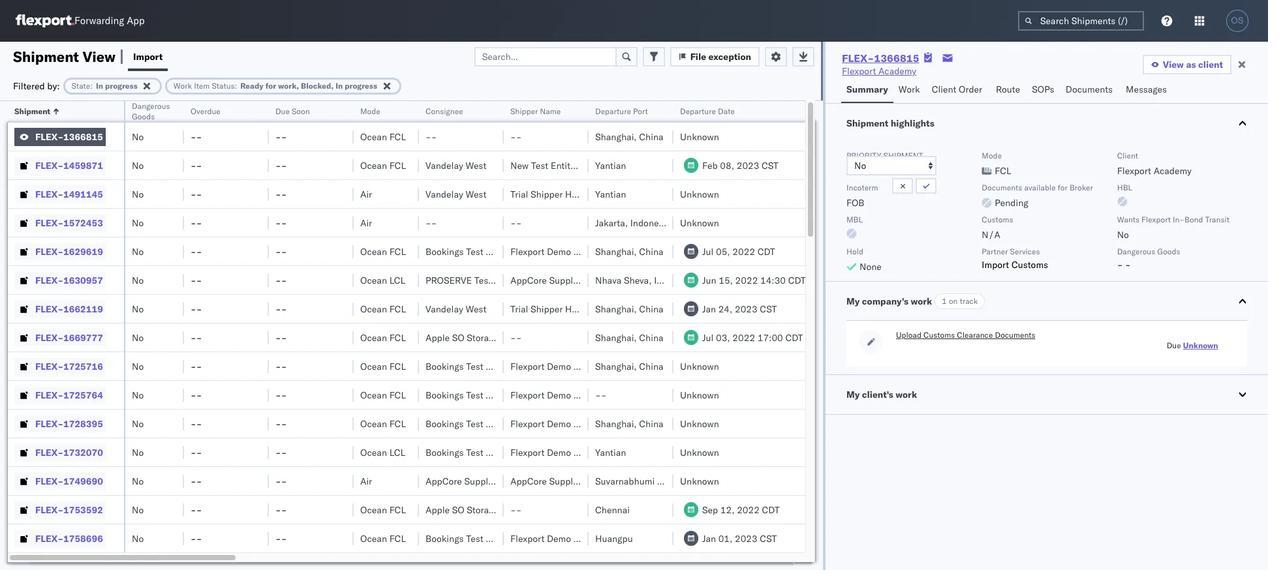 Task type: vqa. For each thing, say whether or not it's contained in the screenshot.
AppCore Supply Ltd for AppCore Supply AG
yes



Task type: locate. For each thing, give the bounding box(es) containing it.
2 in from the left
[[336, 81, 343, 90]]

air for vandelay west
[[360, 188, 372, 200]]

ocean for 1669777
[[360, 332, 387, 344]]

china for flex-1366815
[[640, 131, 664, 143]]

my left company's
[[847, 296, 860, 308]]

departure left date
[[681, 106, 716, 116]]

flexport academy link
[[842, 65, 917, 78]]

2 trial shipper hector from the top
[[511, 303, 594, 315]]

bookings test consignee
[[426, 246, 530, 258], [426, 361, 530, 373], [426, 390, 530, 401], [426, 418, 530, 430], [426, 447, 530, 459], [426, 533, 530, 545]]

0 horizontal spatial work
[[174, 81, 192, 90]]

appcore supply ltd right ag
[[511, 476, 594, 488]]

view
[[83, 47, 116, 66], [1164, 59, 1185, 71]]

jul 05, 2022 cdt
[[703, 246, 776, 258]]

ocean for 1753592
[[360, 505, 387, 516]]

client left order
[[932, 84, 957, 95]]

2 vertical spatial vandelay west
[[426, 303, 487, 315]]

trial shipper hector for shanghai, china
[[511, 303, 594, 315]]

sops button
[[1027, 78, 1061, 103]]

no for flex-1728395
[[132, 418, 144, 430]]

china for flex-1629619
[[640, 246, 664, 258]]

work for my company's work
[[911, 296, 933, 308]]

flex- up flex-1725764 button
[[35, 361, 63, 373]]

0 vertical spatial storage
[[467, 332, 499, 344]]

sheva,
[[624, 275, 652, 286]]

0 horizontal spatial goods
[[132, 112, 155, 121]]

1 vertical spatial work
[[896, 389, 918, 401]]

5 bookings from the top
[[426, 447, 464, 459]]

work,
[[278, 81, 299, 90]]

6 resize handle column header from the left
[[489, 101, 504, 571]]

5 ocean fcl from the top
[[360, 332, 406, 344]]

jan 24, 2023 cst
[[703, 303, 777, 315]]

supply right ag
[[550, 476, 578, 488]]

5 resize handle column header from the left
[[404, 101, 419, 571]]

progress up dangerous goods
[[105, 81, 138, 90]]

flex-1629619 button
[[14, 243, 106, 261]]

documents for documents available for broker
[[982, 183, 1023, 193]]

customs up n/a
[[982, 215, 1014, 225]]

my left client's
[[847, 389, 860, 401]]

view inside view as client button
[[1164, 59, 1185, 71]]

1366815 up the "1459871"
[[63, 131, 103, 143]]

jan left '01,'
[[703, 533, 716, 545]]

progress up mode button
[[345, 81, 377, 90]]

flex- up flexport academy
[[842, 52, 875, 65]]

shanghai, china for flex-1725716
[[596, 361, 664, 373]]

1366815 inside button
[[63, 131, 103, 143]]

due soon
[[276, 106, 310, 116]]

no right 1725764
[[132, 390, 144, 401]]

0 vertical spatial apple so storage (do not use)
[[426, 332, 566, 344]]

2 vertical spatial west
[[466, 303, 487, 315]]

flex- up flex-1662119 "button"
[[35, 275, 63, 286]]

work up highlights
[[899, 84, 921, 95]]

2 use) from the top
[[543, 505, 566, 516]]

jul for jul 03, 2022 17:00 cdt
[[703, 332, 714, 344]]

flex- down the flex-1728395 button
[[35, 447, 63, 459]]

4 flexport demo shipper co. from the top
[[511, 418, 621, 430]]

3 yantian from the top
[[596, 447, 626, 459]]

new
[[511, 160, 529, 171]]

1 hector from the top
[[565, 188, 594, 200]]

trial down the 'new'
[[511, 188, 529, 200]]

apple so storage (do not use) down ag
[[426, 505, 566, 516]]

goods down wants flexport in-bond transit no
[[1158, 247, 1181, 257]]

3 ocean fcl from the top
[[360, 246, 406, 258]]

0 horizontal spatial mode
[[360, 106, 381, 116]]

due left unknown button
[[1168, 341, 1182, 351]]

no inside wants flexport in-bond transit no
[[1118, 229, 1130, 241]]

5 ocean from the top
[[360, 303, 387, 315]]

for left work,
[[266, 81, 276, 90]]

1 bookings from the top
[[426, 246, 464, 258]]

6 bookings from the top
[[426, 533, 464, 545]]

1 vertical spatial customs
[[1012, 259, 1049, 271]]

flex-1669777 button
[[14, 329, 106, 347]]

trial shipper hector down new test entity 2
[[511, 188, 594, 200]]

1630957
[[63, 275, 103, 286]]

work left item
[[174, 81, 192, 90]]

shanghai, for flex-1669777
[[596, 332, 637, 344]]

5 flexport demo shipper co. from the top
[[511, 447, 621, 459]]

no right 1572453
[[132, 217, 144, 229]]

no for flex-1669777
[[132, 332, 144, 344]]

flex-1572453 button
[[14, 214, 106, 232]]

bookings test consignee for flex-1758696
[[426, 533, 530, 545]]

2022 right 03,
[[733, 332, 756, 344]]

1 ocean lcl from the top
[[360, 275, 406, 286]]

consignee for flex-1728395
[[486, 418, 530, 430]]

1 vertical spatial client
[[1118, 151, 1139, 161]]

1 vertical spatial 1366815
[[63, 131, 103, 143]]

1 apple so storage (do not use) from the top
[[426, 332, 566, 344]]

5 china from the top
[[640, 361, 664, 373]]

1 horizontal spatial for
[[1059, 183, 1068, 193]]

jul left 05,
[[703, 246, 714, 258]]

1 horizontal spatial progress
[[345, 81, 377, 90]]

documents inside button
[[1066, 84, 1114, 95]]

import down app
[[133, 51, 163, 62]]

apple down proserve
[[426, 332, 450, 344]]

dangerous inside dangerous goods - -
[[1118, 247, 1156, 257]]

1725716
[[63, 361, 103, 373]]

0 vertical spatial lcl
[[390, 275, 406, 286]]

2 departure from the left
[[681, 106, 716, 116]]

0 vertical spatial mode
[[360, 106, 381, 116]]

work inside button
[[899, 84, 921, 95]]

6 co. from the top
[[608, 533, 621, 545]]

jul
[[703, 246, 714, 258], [703, 332, 714, 344]]

no right 1749690 on the bottom of the page
[[132, 476, 144, 488]]

flex-1630957 button
[[14, 271, 106, 290]]

fcl
[[390, 131, 406, 143], [390, 160, 406, 171], [996, 165, 1012, 177], [390, 246, 406, 258], [390, 303, 406, 315], [390, 332, 406, 344], [390, 361, 406, 373], [390, 390, 406, 401], [390, 418, 406, 430], [390, 505, 406, 516], [390, 533, 406, 545]]

order
[[959, 84, 983, 95]]

flex- down flex-1459871 button
[[35, 188, 63, 200]]

consignee for flex-1758696
[[486, 533, 530, 545]]

demo
[[547, 246, 571, 258], [547, 361, 571, 373], [547, 390, 571, 401], [547, 418, 571, 430], [547, 447, 571, 459], [547, 533, 571, 545]]

hbl
[[1118, 183, 1133, 193]]

4 shanghai, from the top
[[596, 332, 637, 344]]

shipper for flex-1732070
[[574, 447, 606, 459]]

2 apple from the top
[[426, 505, 450, 516]]

shipment for shipment view
[[13, 47, 79, 66]]

no for flex-1459871
[[132, 160, 144, 171]]

resize handle column header for shipper name
[[573, 101, 589, 571]]

2 shanghai, china from the top
[[596, 246, 664, 258]]

customs down services
[[1012, 259, 1049, 271]]

1 vertical spatial cst
[[760, 303, 777, 315]]

air for appcore supply ag
[[360, 476, 372, 488]]

2023 right '01,'
[[735, 533, 758, 545]]

0 horizontal spatial client
[[932, 84, 957, 95]]

2 co. from the top
[[608, 361, 621, 373]]

1 vertical spatial jan
[[703, 533, 716, 545]]

apple so storage (do not use) for shanghai, china
[[426, 332, 566, 344]]

trial
[[511, 188, 529, 200], [511, 303, 529, 315]]

test for flex-1732070
[[466, 447, 484, 459]]

0 horizontal spatial progress
[[105, 81, 138, 90]]

1 vertical spatial hector
[[565, 303, 594, 315]]

date
[[718, 106, 735, 116]]

1 flexport demo shipper co. from the top
[[511, 246, 621, 258]]

appcore supply ag
[[426, 476, 508, 488]]

flex-1366815 inside flex-1366815 button
[[35, 131, 103, 143]]

0 vertical spatial cst
[[762, 160, 779, 171]]

0 horizontal spatial departure
[[596, 106, 631, 116]]

0 vertical spatial west
[[466, 160, 487, 171]]

2023 for 08,
[[737, 160, 760, 171]]

for left broker
[[1059, 183, 1068, 193]]

documents right sops button
[[1066, 84, 1114, 95]]

2 shanghai, from the top
[[596, 246, 637, 258]]

flex- inside flex-1630957 button
[[35, 275, 63, 286]]

0 vertical spatial ltd
[[580, 275, 594, 286]]

shipment highlights button
[[826, 104, 1269, 143]]

demo for 1725764
[[547, 390, 571, 401]]

flex- inside flex-1669777 button
[[35, 332, 63, 344]]

in right state
[[96, 81, 103, 90]]

shipper for flex-1725716
[[574, 361, 606, 373]]

goods down state : in progress
[[132, 112, 155, 121]]

1 vertical spatial flex-1366815
[[35, 131, 103, 143]]

3 ocean from the top
[[360, 246, 387, 258]]

ltd for appcore supply ag
[[580, 476, 594, 488]]

client order
[[932, 84, 983, 95]]

no right 1662119
[[132, 303, 144, 315]]

shanghai, china for flex-1629619
[[596, 246, 664, 258]]

no right 1732070
[[132, 447, 144, 459]]

1 vertical spatial so
[[452, 505, 465, 516]]

vandelay west
[[426, 160, 487, 171], [426, 188, 487, 200], [426, 303, 487, 315]]

2 vertical spatial shipment
[[847, 118, 889, 129]]

2 west from the top
[[466, 188, 487, 200]]

no right 1669777
[[132, 332, 144, 344]]

flex- up flex-1630957 button on the left
[[35, 246, 63, 258]]

11 ocean from the top
[[360, 505, 387, 516]]

1 vertical spatial (do
[[501, 505, 520, 516]]

work item status : ready for work, blocked, in progress
[[174, 81, 377, 90]]

due left "soon"
[[276, 106, 290, 116]]

resize handle column header for mode
[[404, 101, 419, 571]]

flexport for 1725716
[[511, 361, 545, 373]]

1 shanghai, from the top
[[596, 131, 637, 143]]

2 appcore supply ltd from the top
[[511, 476, 594, 488]]

2 jul from the top
[[703, 332, 714, 344]]

track
[[960, 296, 979, 306]]

storage down proserve test account
[[467, 332, 499, 344]]

1 horizontal spatial import
[[982, 259, 1010, 271]]

3 vandelay from the top
[[426, 303, 464, 315]]

dangerous inside button
[[132, 101, 170, 111]]

1 trial from the top
[[511, 188, 529, 200]]

goods inside dangerous goods
[[132, 112, 155, 121]]

0 horizontal spatial in
[[96, 81, 103, 90]]

1 horizontal spatial goods
[[1158, 247, 1181, 257]]

0 vertical spatial vandelay west
[[426, 160, 487, 171]]

3 resize handle column header from the left
[[253, 101, 269, 571]]

2022 right 12,
[[737, 505, 760, 516]]

(do down account on the left of page
[[501, 332, 520, 344]]

0 horizontal spatial import
[[133, 51, 163, 62]]

4 demo from the top
[[547, 418, 571, 430]]

customs
[[982, 215, 1014, 225], [1012, 259, 1049, 271], [924, 330, 956, 340]]

0 horizontal spatial dangerous
[[132, 101, 170, 111]]

1 horizontal spatial view
[[1164, 59, 1185, 71]]

flex- inside flex-1662119 "button"
[[35, 303, 63, 315]]

clearance
[[958, 330, 994, 340]]

1 ocean fcl from the top
[[360, 131, 406, 143]]

6 flexport demo shipper co. from the top
[[511, 533, 621, 545]]

2 resize handle column header from the left
[[168, 101, 184, 571]]

my inside button
[[847, 389, 860, 401]]

flex- down flex-1662119 "button"
[[35, 332, 63, 344]]

in right blocked,
[[336, 81, 343, 90]]

dangerous for dangerous goods - -
[[1118, 247, 1156, 257]]

flexport demo shipper co. for 1728395
[[511, 418, 621, 430]]

upload customs clearance documents due unknown
[[897, 330, 1219, 351]]

1 vertical spatial mode
[[982, 151, 1003, 161]]

flex- down flex-1753592 button
[[35, 533, 63, 545]]

1 shanghai, china from the top
[[596, 131, 664, 143]]

2 my from the top
[[847, 389, 860, 401]]

flex- inside flex-1758696 button
[[35, 533, 63, 545]]

no right 1753592
[[132, 505, 144, 516]]

file
[[691, 51, 707, 62]]

view up state : in progress
[[83, 47, 116, 66]]

cst up "17:00"
[[760, 303, 777, 315]]

1 vertical spatial goods
[[1158, 247, 1181, 257]]

1 vertical spatial import
[[982, 259, 1010, 271]]

bookings test consignee for flex-1732070
[[426, 447, 530, 459]]

documents up pending
[[982, 183, 1023, 193]]

10 ocean fcl from the top
[[360, 533, 406, 545]]

fcl for flex-1725716
[[390, 361, 406, 373]]

4 co. from the top
[[608, 418, 621, 430]]

jul left 03,
[[703, 332, 714, 344]]

0 vertical spatial hector
[[565, 188, 594, 200]]

flex- inside flex-1725716 button
[[35, 361, 63, 373]]

3 flexport demo shipper co. from the top
[[511, 390, 621, 401]]

resize handle column header
[[108, 101, 124, 571], [168, 101, 184, 571], [253, 101, 269, 571], [338, 101, 354, 571], [404, 101, 419, 571], [489, 101, 504, 571], [573, 101, 589, 571], [658, 101, 674, 571]]

ready
[[241, 81, 264, 90]]

4 ocean fcl from the top
[[360, 303, 406, 315]]

2 ocean from the top
[[360, 160, 387, 171]]

view left as
[[1164, 59, 1185, 71]]

apple so storage (do not use) down account on the left of page
[[426, 332, 566, 344]]

0 vertical spatial not
[[522, 332, 541, 344]]

no for flex-1725716
[[132, 361, 144, 373]]

0 vertical spatial trial
[[511, 188, 529, 200]]

1 horizontal spatial in
[[336, 81, 343, 90]]

1 vertical spatial for
[[1059, 183, 1068, 193]]

dangerous goods
[[132, 101, 170, 121]]

co. for 1629619
[[608, 246, 621, 258]]

0 vertical spatial shipment
[[13, 47, 79, 66]]

no down wants
[[1118, 229, 1130, 241]]

no for flex-1725764
[[132, 390, 144, 401]]

0 vertical spatial apple
[[426, 332, 450, 344]]

flex- inside flex-1753592 button
[[35, 505, 63, 516]]

0 vertical spatial trial shipper hector
[[511, 188, 594, 200]]

1 horizontal spatial departure
[[681, 106, 716, 116]]

departure
[[596, 106, 631, 116], [681, 106, 716, 116]]

blocked,
[[301, 81, 334, 90]]

flex- for flex-1725764 button
[[35, 390, 63, 401]]

flex-1725764
[[35, 390, 103, 401]]

03,
[[716, 332, 731, 344]]

trial down account on the left of page
[[511, 303, 529, 315]]

2 apple so storage (do not use) from the top
[[426, 505, 566, 516]]

bookings test consignee for flex-1725764
[[426, 390, 530, 401]]

storage down appcore supply ag on the bottom of page
[[467, 505, 499, 516]]

2 bookings test consignee from the top
[[426, 361, 530, 373]]

flexport for 1728395
[[511, 418, 545, 430]]

view as client button
[[1143, 55, 1232, 74]]

yantian
[[596, 160, 626, 171], [596, 188, 626, 200], [596, 447, 626, 459]]

incoterm
[[847, 183, 879, 193]]

1 not from the top
[[522, 332, 541, 344]]

flex- for flex-1662119 "button"
[[35, 303, 63, 315]]

3 bookings from the top
[[426, 390, 464, 401]]

cst down sep 12, 2022 cdt
[[760, 533, 777, 545]]

1 demo from the top
[[547, 246, 571, 258]]

no down dangerous goods
[[132, 131, 144, 143]]

1 horizontal spatial academy
[[1154, 165, 1192, 177]]

flex-1366815 link
[[842, 52, 920, 65]]

0 vertical spatial appcore supply ltd
[[511, 275, 594, 286]]

1 jul from the top
[[703, 246, 714, 258]]

so down proserve
[[452, 332, 465, 344]]

0 horizontal spatial academy
[[879, 65, 917, 77]]

trial for yantian
[[511, 188, 529, 200]]

jul for jul 05, 2022 cdt
[[703, 246, 714, 258]]

1 vertical spatial ltd
[[580, 476, 594, 488]]

1 in from the left
[[96, 81, 103, 90]]

academy down flex-1366815 link
[[879, 65, 917, 77]]

1 vertical spatial storage
[[467, 505, 499, 516]]

flex-1725716 button
[[14, 358, 106, 376]]

pending
[[996, 197, 1029, 209]]

goods inside dangerous goods - -
[[1158, 247, 1181, 257]]

2 air from the top
[[360, 217, 372, 229]]

client inside button
[[932, 84, 957, 95]]

0 vertical spatial so
[[452, 332, 465, 344]]

2 yantian from the top
[[596, 188, 626, 200]]

1 ocean from the top
[[360, 131, 387, 143]]

3 bookings test consignee from the top
[[426, 390, 530, 401]]

flex-1572453
[[35, 217, 103, 229]]

1 vertical spatial west
[[466, 188, 487, 200]]

1 ltd from the top
[[580, 275, 594, 286]]

flex- inside flex-1366815 button
[[35, 131, 63, 143]]

1 vertical spatial shipment
[[14, 106, 50, 116]]

ocean for 1758696
[[360, 533, 387, 545]]

(do for chennai
[[501, 505, 520, 516]]

vandelay
[[426, 160, 464, 171], [426, 188, 464, 200], [426, 303, 464, 315]]

flex- down the flex-1491145 button
[[35, 217, 63, 229]]

bookings test consignee for flex-1728395
[[426, 418, 530, 430]]

1366815 up flexport academy
[[875, 52, 920, 65]]

1
[[943, 296, 947, 306]]

flex- up the flex-1728395 button
[[35, 390, 63, 401]]

1 vertical spatial jul
[[703, 332, 714, 344]]

flex- inside flex-1459871 button
[[35, 160, 63, 171]]

1 use) from the top
[[543, 332, 566, 344]]

flex- for flex-1725716 button
[[35, 361, 63, 373]]

1 vandelay from the top
[[426, 160, 464, 171]]

flex- down flex-1630957 button on the left
[[35, 303, 63, 315]]

0 vertical spatial import
[[133, 51, 163, 62]]

2022 for 05,
[[733, 246, 756, 258]]

unknown for 1725764
[[681, 390, 720, 401]]

1572453
[[63, 217, 103, 229]]

8 ocean from the top
[[360, 390, 387, 401]]

0 vertical spatial my
[[847, 296, 860, 308]]

1 vertical spatial academy
[[1154, 165, 1192, 177]]

flex- inside flex-1629619 button
[[35, 246, 63, 258]]

no right the "1459871"
[[132, 160, 144, 171]]

flex-1491145
[[35, 188, 103, 200]]

1 departure from the left
[[596, 106, 631, 116]]

0 vertical spatial flex-1366815
[[842, 52, 920, 65]]

1 vertical spatial trial shipper hector
[[511, 303, 594, 315]]

status
[[212, 81, 235, 90]]

2 not from the top
[[522, 505, 541, 516]]

1 horizontal spatial work
[[899, 84, 921, 95]]

0 vertical spatial goods
[[132, 112, 155, 121]]

no for flex-1629619
[[132, 246, 144, 258]]

shipment down filtered
[[14, 106, 50, 116]]

4 shanghai, china from the top
[[596, 332, 664, 344]]

5 shanghai, from the top
[[596, 361, 637, 373]]

4 ocean from the top
[[360, 275, 387, 286]]

0 vertical spatial dangerous
[[132, 101, 170, 111]]

1 yantian from the top
[[596, 160, 626, 171]]

0 vertical spatial due
[[276, 106, 290, 116]]

flex-1366815 button
[[14, 128, 106, 146]]

jun
[[703, 275, 717, 286]]

flex- inside flex-1749690 button
[[35, 476, 63, 488]]

1 west from the top
[[466, 160, 487, 171]]

flex- inside flex-1725764 button
[[35, 390, 63, 401]]

unknown for 1491145
[[681, 188, 720, 200]]

proserve test account
[[426, 275, 529, 286]]

flex-1662119 button
[[14, 300, 106, 318]]

flex- for flex-1669777 button
[[35, 332, 63, 344]]

no right 1630957
[[132, 275, 144, 286]]

6 shanghai, from the top
[[596, 418, 637, 430]]

--
[[191, 131, 202, 143], [276, 131, 287, 143], [426, 131, 437, 143], [511, 131, 522, 143], [191, 160, 202, 171], [276, 160, 287, 171], [191, 188, 202, 200], [276, 188, 287, 200], [191, 217, 202, 229], [276, 217, 287, 229], [426, 217, 437, 229], [511, 217, 522, 229], [191, 246, 202, 258], [276, 246, 287, 258], [191, 275, 202, 286], [276, 275, 287, 286], [191, 303, 202, 315], [276, 303, 287, 315], [191, 332, 202, 344], [276, 332, 287, 344], [511, 332, 522, 344], [191, 361, 202, 373], [276, 361, 287, 373], [191, 390, 202, 401], [276, 390, 287, 401], [596, 390, 607, 401], [191, 418, 202, 430], [276, 418, 287, 430], [191, 447, 202, 459], [276, 447, 287, 459], [191, 476, 202, 488], [276, 476, 287, 488], [191, 505, 202, 516], [276, 505, 287, 516], [511, 505, 522, 516], [191, 533, 202, 545], [276, 533, 287, 545]]

shipment up 'by:'
[[13, 47, 79, 66]]

2 vertical spatial 2023
[[735, 533, 758, 545]]

supply
[[550, 275, 578, 286], [465, 476, 493, 488], [550, 476, 578, 488]]

dangerous down wants
[[1118, 247, 1156, 257]]

flex- down the flex-1732070 button at the bottom of the page
[[35, 476, 63, 488]]

ocean fcl for flex-1459871
[[360, 160, 406, 171]]

0 vertical spatial yantian
[[596, 160, 626, 171]]

import down partner
[[982, 259, 1010, 271]]

1 trial shipper hector from the top
[[511, 188, 594, 200]]

no right 1725716
[[132, 361, 144, 373]]

flex-1491145 button
[[14, 185, 106, 203]]

unknown inside upload customs clearance documents due unknown
[[1184, 341, 1219, 351]]

12 ocean from the top
[[360, 533, 387, 545]]

appcore supply ltd left nhava
[[511, 275, 594, 286]]

appcore
[[511, 275, 547, 286], [426, 476, 462, 488], [511, 476, 547, 488]]

1 jan from the top
[[703, 303, 716, 315]]

(do down ag
[[501, 505, 520, 516]]

1 apple from the top
[[426, 332, 450, 344]]

1 vertical spatial apple so storage (do not use)
[[426, 505, 566, 516]]

item
[[194, 81, 210, 90]]

2 (do from the top
[[501, 505, 520, 516]]

not for shanghai, china
[[522, 332, 541, 344]]

work
[[174, 81, 192, 90], [899, 84, 921, 95]]

messages button
[[1121, 78, 1175, 103]]

so
[[452, 332, 465, 344], [452, 505, 465, 516]]

bookings for flex-1725764
[[426, 390, 464, 401]]

0 horizontal spatial 1366815
[[63, 131, 103, 143]]

0 horizontal spatial flex-1366815
[[35, 131, 103, 143]]

wants flexport in-bond transit no
[[1118, 215, 1230, 241]]

2 lcl from the top
[[390, 447, 406, 459]]

shanghai, china for flex-1662119
[[596, 303, 664, 315]]

mbl
[[847, 215, 863, 225]]

flex-1732070 button
[[14, 444, 106, 462]]

flex- for flex-1630957 button on the left
[[35, 275, 63, 286]]

6 china from the top
[[640, 418, 664, 430]]

0 horizontal spatial for
[[266, 81, 276, 90]]

flex- inside flex-1572453 button
[[35, 217, 63, 229]]

7 resize handle column header from the left
[[573, 101, 589, 571]]

flex- up flex-1758696 button
[[35, 505, 63, 516]]

ocean fcl for flex-1662119
[[360, 303, 406, 315]]

0 vertical spatial vandelay
[[426, 160, 464, 171]]

jan for jan 24, 2023 cst
[[703, 303, 716, 315]]

2 storage from the top
[[467, 505, 499, 516]]

0 vertical spatial 2023
[[737, 160, 760, 171]]

cdt up jan 01, 2023 cst
[[762, 505, 780, 516]]

cst right 08,
[[762, 160, 779, 171]]

ocean for 1459871
[[360, 160, 387, 171]]

1 vertical spatial my
[[847, 389, 860, 401]]

2 ocean fcl from the top
[[360, 160, 406, 171]]

client order button
[[927, 78, 991, 103]]

5 shanghai, china from the top
[[596, 361, 664, 373]]

0 vertical spatial for
[[266, 81, 276, 90]]

work inside button
[[896, 389, 918, 401]]

yantian up 'jakarta,'
[[596, 188, 626, 200]]

3 china from the top
[[640, 303, 664, 315]]

1 vertical spatial vandelay west
[[426, 188, 487, 200]]

2 bookings from the top
[[426, 361, 464, 373]]

flex-1753592
[[35, 505, 103, 516]]

departure left port
[[596, 106, 631, 116]]

2 vertical spatial vandelay
[[426, 303, 464, 315]]

flex-1366815 down shipment button at top
[[35, 131, 103, 143]]

yantian right 2
[[596, 160, 626, 171]]

2 ocean lcl from the top
[[360, 447, 406, 459]]

demo for 1725716
[[547, 361, 571, 373]]

7 ocean from the top
[[360, 361, 387, 373]]

academy up in-
[[1154, 165, 1192, 177]]

8 ocean fcl from the top
[[360, 418, 406, 430]]

flexport for 1758696
[[511, 533, 545, 545]]

mode inside mode button
[[360, 106, 381, 116]]

dangerous down import button
[[132, 101, 170, 111]]

2 vertical spatial air
[[360, 476, 372, 488]]

4 bookings test consignee from the top
[[426, 418, 530, 430]]

so down appcore supply ag on the bottom of page
[[452, 505, 465, 516]]

1 vertical spatial not
[[522, 505, 541, 516]]

partner
[[982, 247, 1009, 257]]

cst for feb 08, 2023 cst
[[762, 160, 779, 171]]

2022 right the 15,
[[736, 275, 758, 286]]

documents for documents
[[1066, 84, 1114, 95]]

client
[[932, 84, 957, 95], [1118, 151, 1139, 161]]

appcore supply ltd for appcore supply ag
[[511, 476, 594, 488]]

yantian up chennai
[[596, 447, 626, 459]]

no right 1728395
[[132, 418, 144, 430]]

flex- down flex-1725764 button
[[35, 418, 63, 430]]

no right 1491145
[[132, 188, 144, 200]]

ocean fcl for flex-1758696
[[360, 533, 406, 545]]

6 bookings test consignee from the top
[[426, 533, 530, 545]]

: right 'by:'
[[90, 81, 93, 90]]

1 storage from the top
[[467, 332, 499, 344]]

unknown
[[681, 131, 720, 143], [681, 188, 720, 200], [681, 217, 720, 229], [1184, 341, 1219, 351], [681, 361, 720, 373], [681, 390, 720, 401], [681, 418, 720, 430], [681, 447, 720, 459], [681, 476, 720, 488]]

Search Shipments (/) text field
[[1019, 11, 1145, 31]]

0 vertical spatial client
[[932, 84, 957, 95]]

9 ocean from the top
[[360, 418, 387, 430]]

2 vertical spatial documents
[[996, 330, 1036, 340]]

client inside client flexport academy incoterm fob
[[1118, 151, 1139, 161]]

5 demo from the top
[[547, 447, 571, 459]]

1 vertical spatial ocean lcl
[[360, 447, 406, 459]]

work for work item status : ready for work, blocked, in progress
[[174, 81, 192, 90]]

1 horizontal spatial :
[[235, 81, 237, 90]]

8 resize handle column header from the left
[[658, 101, 674, 571]]

summary
[[847, 84, 889, 95]]

flexport inside "link"
[[842, 65, 877, 77]]

1 horizontal spatial due
[[1168, 341, 1182, 351]]

flex-
[[842, 52, 875, 65], [35, 131, 63, 143], [35, 160, 63, 171], [35, 188, 63, 200], [35, 217, 63, 229], [35, 246, 63, 258], [35, 275, 63, 286], [35, 303, 63, 315], [35, 332, 63, 344], [35, 361, 63, 373], [35, 390, 63, 401], [35, 418, 63, 430], [35, 447, 63, 459], [35, 476, 63, 488], [35, 505, 63, 516], [35, 533, 63, 545]]

supply for account
[[550, 275, 578, 286]]

progress
[[105, 81, 138, 90], [345, 81, 377, 90]]

unknown for 1725716
[[681, 361, 720, 373]]

china for flex-1662119
[[640, 303, 664, 315]]

import inside partner services import customs
[[982, 259, 1010, 271]]

3 shanghai, from the top
[[596, 303, 637, 315]]

2 china from the top
[[640, 246, 664, 258]]

1 vertical spatial trial
[[511, 303, 529, 315]]

resize handle column header for departure port
[[658, 101, 674, 571]]

co. for 1732070
[[608, 447, 621, 459]]

-
[[191, 131, 196, 143], [196, 131, 202, 143], [276, 131, 281, 143], [281, 131, 287, 143], [426, 131, 431, 143], [431, 131, 437, 143], [511, 131, 516, 143], [516, 131, 522, 143], [191, 160, 196, 171], [196, 160, 202, 171], [276, 160, 281, 171], [281, 160, 287, 171], [191, 188, 196, 200], [196, 188, 202, 200], [276, 188, 281, 200], [281, 188, 287, 200], [191, 217, 196, 229], [196, 217, 202, 229], [276, 217, 281, 229], [281, 217, 287, 229], [426, 217, 431, 229], [431, 217, 437, 229], [511, 217, 516, 229], [516, 217, 522, 229], [191, 246, 196, 258], [196, 246, 202, 258], [276, 246, 281, 258], [281, 246, 287, 258], [1118, 259, 1124, 271], [1126, 259, 1132, 271], [191, 275, 196, 286], [196, 275, 202, 286], [276, 275, 281, 286], [281, 275, 287, 286], [191, 303, 196, 315], [196, 303, 202, 315], [276, 303, 281, 315], [281, 303, 287, 315], [191, 332, 196, 344], [196, 332, 202, 344], [276, 332, 281, 344], [281, 332, 287, 344], [511, 332, 516, 344], [516, 332, 522, 344], [191, 361, 196, 373], [196, 361, 202, 373], [276, 361, 281, 373], [281, 361, 287, 373], [191, 390, 196, 401], [196, 390, 202, 401], [276, 390, 281, 401], [281, 390, 287, 401], [596, 390, 601, 401], [601, 390, 607, 401], [191, 418, 196, 430], [196, 418, 202, 430], [276, 418, 281, 430], [281, 418, 287, 430], [191, 447, 196, 459], [196, 447, 202, 459], [276, 447, 281, 459], [281, 447, 287, 459], [191, 476, 196, 488], [196, 476, 202, 488], [276, 476, 281, 488], [281, 476, 287, 488], [191, 505, 196, 516], [196, 505, 202, 516], [276, 505, 281, 516], [281, 505, 287, 516], [511, 505, 516, 516], [516, 505, 522, 516], [191, 533, 196, 545], [196, 533, 202, 545], [276, 533, 281, 545], [281, 533, 287, 545]]

2023 right 24,
[[735, 303, 758, 315]]

3 west from the top
[[466, 303, 487, 315]]

shipment for shipment highlights
[[847, 118, 889, 129]]

flexport
[[842, 65, 877, 77], [1118, 165, 1152, 177], [1142, 215, 1172, 225], [511, 246, 545, 258], [511, 361, 545, 373], [511, 390, 545, 401], [511, 418, 545, 430], [511, 447, 545, 459], [511, 533, 545, 545]]

1 vertical spatial dangerous
[[1118, 247, 1156, 257]]

: left the ready on the left top of page
[[235, 81, 237, 90]]

1 horizontal spatial mode
[[982, 151, 1003, 161]]

01,
[[719, 533, 733, 545]]

0 vertical spatial ocean lcl
[[360, 275, 406, 286]]

west
[[466, 160, 487, 171], [466, 188, 487, 200], [466, 303, 487, 315]]

2 demo from the top
[[547, 361, 571, 373]]

1 horizontal spatial dangerous
[[1118, 247, 1156, 257]]

priority
[[847, 151, 882, 161]]

1 vertical spatial apple
[[426, 505, 450, 516]]

1 vertical spatial due
[[1168, 341, 1182, 351]]

0 vertical spatial work
[[911, 296, 933, 308]]

flex- down flex-1366815 button
[[35, 160, 63, 171]]

ocean fcl for flex-1725716
[[360, 361, 406, 373]]

0 vertical spatial use)
[[543, 332, 566, 344]]

2 vertical spatial yantian
[[596, 447, 626, 459]]

1 my from the top
[[847, 296, 860, 308]]

1 vertical spatial 2023
[[735, 303, 758, 315]]

2022 right 05,
[[733, 246, 756, 258]]

test for flex-1629619
[[466, 246, 484, 258]]

2023 right 08,
[[737, 160, 760, 171]]

6 ocean fcl from the top
[[360, 361, 406, 373]]



Task type: describe. For each thing, give the bounding box(es) containing it.
ocean for 1366815
[[360, 131, 387, 143]]

flexport inside client flexport academy incoterm fob
[[1118, 165, 1152, 177]]

2 : from the left
[[235, 81, 237, 90]]

(do for shanghai, china
[[501, 332, 520, 344]]

bookings for flex-1725716
[[426, 361, 464, 373]]

consignee inside consignee button
[[426, 106, 463, 116]]

import inside button
[[133, 51, 163, 62]]

ocean fcl for flex-1753592
[[360, 505, 406, 516]]

1753592
[[63, 505, 103, 516]]

shipper inside "button"
[[511, 106, 538, 116]]

appcore supply ltd for proserve test account
[[511, 275, 594, 286]]

my client's work
[[847, 389, 918, 401]]

bookings for flex-1758696
[[426, 533, 464, 545]]

2023 for 01,
[[735, 533, 758, 545]]

resize handle column header for consignee
[[489, 101, 504, 571]]

flex-1459871
[[35, 160, 103, 171]]

flex-1749690
[[35, 476, 103, 488]]

0 horizontal spatial view
[[83, 47, 116, 66]]

messages
[[1127, 84, 1168, 95]]

4 resize handle column header from the left
[[338, 101, 354, 571]]

yantian for flexport demo shipper co.
[[596, 447, 626, 459]]

flex- for flex-1749690 button
[[35, 476, 63, 488]]

flex-1728395
[[35, 418, 103, 430]]

shipper for flex-1728395
[[574, 418, 606, 430]]

bookings test consignee for flex-1629619
[[426, 246, 530, 258]]

bookings for flex-1728395
[[426, 418, 464, 430]]

ocean lcl for proserve test account
[[360, 275, 406, 286]]

client
[[1199, 59, 1224, 71]]

flex-1630957
[[35, 275, 103, 286]]

unknown for 1572453
[[681, 217, 720, 229]]

so for chennai
[[452, 505, 465, 516]]

test for flex-1725764
[[466, 390, 484, 401]]

co. for 1725764
[[608, 390, 621, 401]]

departure port button
[[589, 104, 661, 117]]

work for my client's work
[[896, 389, 918, 401]]

flexport. image
[[16, 14, 74, 27]]

lcl for proserve
[[390, 275, 406, 286]]

state
[[72, 81, 90, 90]]

resize handle column header for shipment
[[108, 101, 124, 571]]

flex-1732070
[[35, 447, 103, 459]]

cdt right "17:00"
[[786, 332, 804, 344]]

flex- for flex-1459871 button
[[35, 160, 63, 171]]

shanghai, china for flex-1366815
[[596, 131, 664, 143]]

flexport for 1732070
[[511, 447, 545, 459]]

summary button
[[842, 78, 894, 103]]

shipment button
[[8, 104, 111, 117]]

n/a
[[982, 229, 1001, 241]]

flex- for flex-1366815 button
[[35, 131, 63, 143]]

os button
[[1223, 6, 1253, 36]]

academy inside flexport academy "link"
[[879, 65, 917, 77]]

filtered by:
[[13, 80, 60, 92]]

test for flex-1758696
[[466, 533, 484, 545]]

broker
[[1070, 183, 1094, 193]]

1459871
[[63, 160, 103, 171]]

shanghai, china for flex-1728395
[[596, 418, 664, 430]]

unknown for 1366815
[[681, 131, 720, 143]]

demo for 1728395
[[547, 418, 571, 430]]

no for flex-1753592
[[132, 505, 144, 516]]

none
[[860, 261, 882, 273]]

cdt right 14:30
[[789, 275, 806, 286]]

work for work
[[899, 84, 921, 95]]

2 progress from the left
[[345, 81, 377, 90]]

client flexport academy incoterm fob
[[847, 151, 1192, 209]]

forwarding app
[[74, 15, 145, 27]]

08,
[[721, 160, 735, 171]]

flex- for the flex-1491145 button
[[35, 188, 63, 200]]

partner services import customs
[[982, 247, 1049, 271]]

available
[[1025, 183, 1056, 193]]

dangerous goods - -
[[1118, 247, 1181, 271]]

flex-1758696 button
[[14, 530, 106, 548]]

sep 12, 2022 cdt
[[703, 505, 780, 516]]

fcl for flex-1728395
[[390, 418, 406, 430]]

my client's work button
[[826, 376, 1269, 415]]

1 : from the left
[[90, 81, 93, 90]]

flexport inside wants flexport in-bond transit no
[[1142, 215, 1172, 225]]

flex- for the flex-1728395 button
[[35, 418, 63, 430]]

flex- for flex-1753592 button
[[35, 505, 63, 516]]

ocean fcl for flex-1629619
[[360, 246, 406, 258]]

14:30
[[761, 275, 786, 286]]

china for flex-1725716
[[640, 361, 664, 373]]

flex-1459871 button
[[14, 156, 106, 175]]

nhava
[[596, 275, 622, 286]]

upload customs clearance documents button
[[897, 330, 1036, 341]]

consignee for flex-1629619
[[486, 246, 530, 258]]

customs inside partner services import customs
[[1012, 259, 1049, 271]]

hold
[[847, 247, 864, 257]]

0 vertical spatial customs
[[982, 215, 1014, 225]]

1669777
[[63, 332, 103, 344]]

2022 for 12,
[[737, 505, 760, 516]]

route
[[997, 84, 1021, 95]]

client for order
[[932, 84, 957, 95]]

cdt up 14:30
[[758, 246, 776, 258]]

flex-1758696
[[35, 533, 103, 545]]

fcl for flex-1662119
[[390, 303, 406, 315]]

mode button
[[354, 104, 406, 117]]

forwarding app link
[[16, 14, 145, 27]]

filtered
[[13, 80, 45, 92]]

apple for chennai
[[426, 505, 450, 516]]

client's
[[863, 389, 894, 401]]

proserve
[[426, 275, 472, 286]]

flex-1749690 button
[[14, 473, 106, 491]]

goods for dangerous goods
[[132, 112, 155, 121]]

unknown for 1732070
[[681, 447, 720, 459]]

shanghai, for flex-1728395
[[596, 418, 637, 430]]

chennai
[[596, 505, 630, 516]]

documents available for broker
[[982, 183, 1094, 193]]

west for jan
[[466, 303, 487, 315]]

consignee button
[[419, 104, 491, 117]]

shipment
[[884, 151, 924, 161]]

my for my client's work
[[847, 389, 860, 401]]

shanghai, for flex-1366815
[[596, 131, 637, 143]]

documents inside upload customs clearance documents due unknown
[[996, 330, 1036, 340]]

supply left ag
[[465, 476, 493, 488]]

17:00
[[758, 332, 784, 344]]

2 vandelay west from the top
[[426, 188, 487, 200]]

use) for chennai
[[543, 505, 566, 516]]

Search... text field
[[475, 47, 617, 66]]

due inside upload customs clearance documents due unknown
[[1168, 341, 1182, 351]]

1 progress from the left
[[105, 81, 138, 90]]

indonesia
[[631, 217, 671, 229]]

0 horizontal spatial due
[[276, 106, 290, 116]]

work button
[[894, 78, 927, 103]]

1662119
[[63, 303, 103, 315]]

jan 01, 2023 cst
[[703, 533, 777, 545]]

shanghai, for flex-1725716
[[596, 361, 637, 373]]

jun 15, 2022 14:30 cdt
[[703, 275, 806, 286]]

shipper for flex-1629619
[[574, 246, 606, 258]]

vandelay for feb 08, 2023 cst
[[426, 160, 464, 171]]

use) for shanghai, china
[[543, 332, 566, 344]]

1491145
[[63, 188, 103, 200]]

resize handle column header for dangerous goods
[[168, 101, 184, 571]]

no for flex-1491145
[[132, 188, 144, 200]]

upload
[[897, 330, 922, 340]]

departure date button
[[674, 104, 811, 117]]

flexport demo shipper co. for 1725764
[[511, 390, 621, 401]]

ocean lcl for bookings test consignee
[[360, 447, 406, 459]]

ocean fcl for flex-1669777
[[360, 332, 406, 344]]

ocean for 1630957
[[360, 275, 387, 286]]

app
[[127, 15, 145, 27]]

2 vandelay from the top
[[426, 188, 464, 200]]

1725764
[[63, 390, 103, 401]]

forwarding
[[74, 15, 124, 27]]

vandelay west for jan 24, 2023 cst
[[426, 303, 487, 315]]

shipment view
[[13, 47, 116, 66]]

fcl for flex-1459871
[[390, 160, 406, 171]]

jul 03, 2022 17:00 cdt
[[703, 332, 804, 344]]

sops
[[1033, 84, 1055, 95]]

fcl for flex-1669777
[[390, 332, 406, 344]]

flexport for 1725764
[[511, 390, 545, 401]]

shipper name button
[[504, 104, 576, 117]]

consignee for flex-1725716
[[486, 361, 530, 373]]

1 horizontal spatial 1366815
[[875, 52, 920, 65]]

shanghai, for flex-1662119
[[596, 303, 637, 315]]

file exception
[[691, 51, 752, 62]]

bookings test consignee for flex-1725716
[[426, 361, 530, 373]]

shanghai, for flex-1629619
[[596, 246, 637, 258]]

customs inside upload customs clearance documents due unknown
[[924, 330, 956, 340]]

consignee for flex-1732070
[[486, 447, 530, 459]]

jakarta, indonesia
[[596, 217, 671, 229]]

huangpu
[[596, 533, 633, 545]]

unknown button
[[1184, 341, 1219, 351]]

exception
[[709, 51, 752, 62]]

feb 08, 2023 cst
[[703, 160, 779, 171]]

flex-1725716
[[35, 361, 103, 373]]

no for flex-1366815
[[132, 131, 144, 143]]

academy inside client flexport academy incoterm fob
[[1154, 165, 1192, 177]]

ocean for 1662119
[[360, 303, 387, 315]]

no for flex-1662119
[[132, 303, 144, 315]]

nhava sheva, india
[[596, 275, 675, 286]]

vandelay for jan 24, 2023 cst
[[426, 303, 464, 315]]

shipper name
[[511, 106, 561, 116]]

jan for jan 01, 2023 cst
[[703, 533, 716, 545]]

flex-1662119
[[35, 303, 103, 315]]

1 horizontal spatial flex-1366815
[[842, 52, 920, 65]]

2023 for 24,
[[735, 303, 758, 315]]

yantian for new test entity 2
[[596, 160, 626, 171]]

fcl for flex-1758696
[[390, 533, 406, 545]]

air for --
[[360, 217, 372, 229]]

feb
[[703, 160, 718, 171]]

view as client
[[1164, 59, 1224, 71]]

soon
[[292, 106, 310, 116]]



